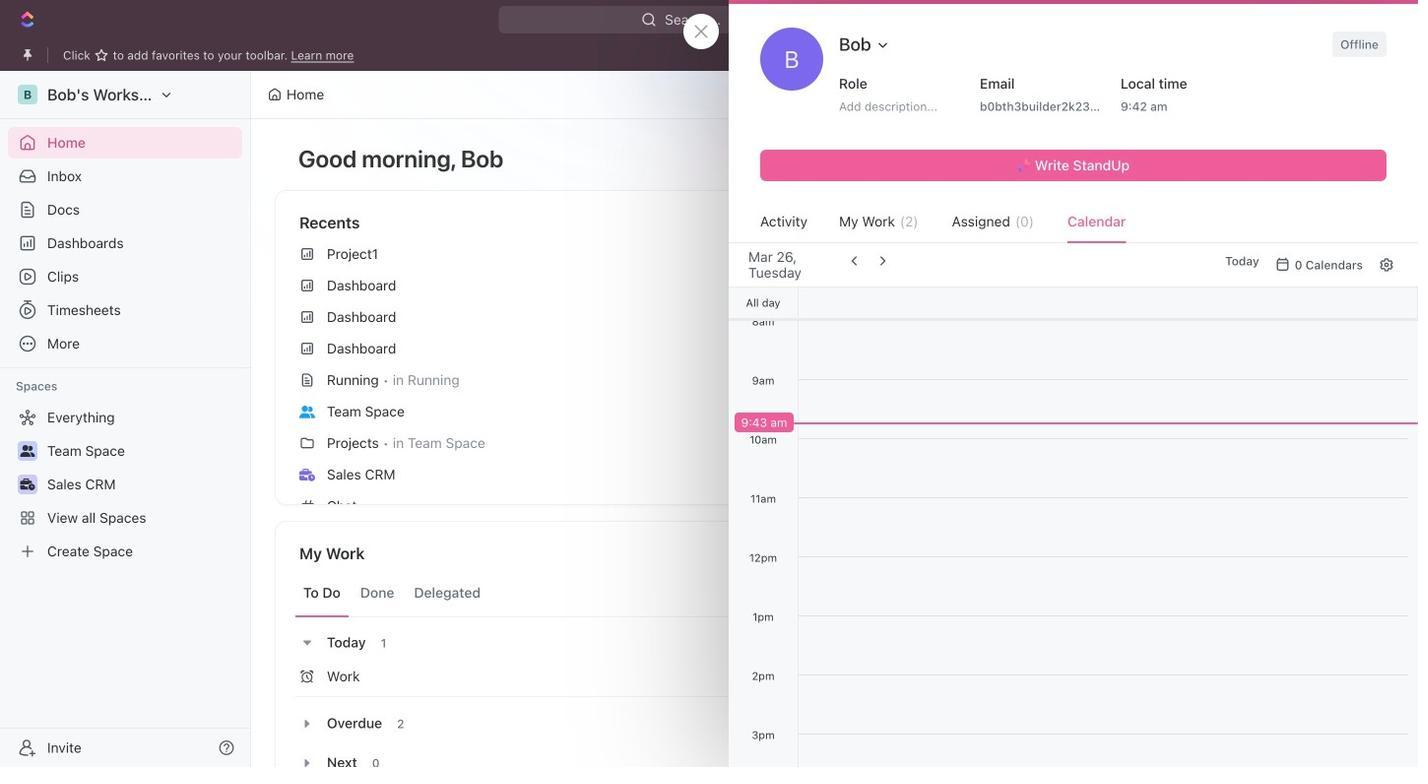 Task type: locate. For each thing, give the bounding box(es) containing it.
business time image
[[300, 469, 315, 481]]

sidebar navigation
[[0, 71, 255, 768]]

tree inside sidebar navigation
[[8, 402, 242, 568]]

tree
[[8, 402, 242, 568]]

user group image
[[20, 445, 35, 457]]

tab list
[[296, 570, 806, 618]]

bob's workspace, , element
[[18, 85, 37, 104]]



Task type: vqa. For each thing, say whether or not it's contained in the screenshot.
business time ICON inside Sidebar navigation
yes



Task type: describe. For each thing, give the bounding box(es) containing it.
business time image
[[20, 479, 35, 491]]

user group image
[[300, 406, 315, 418]]



